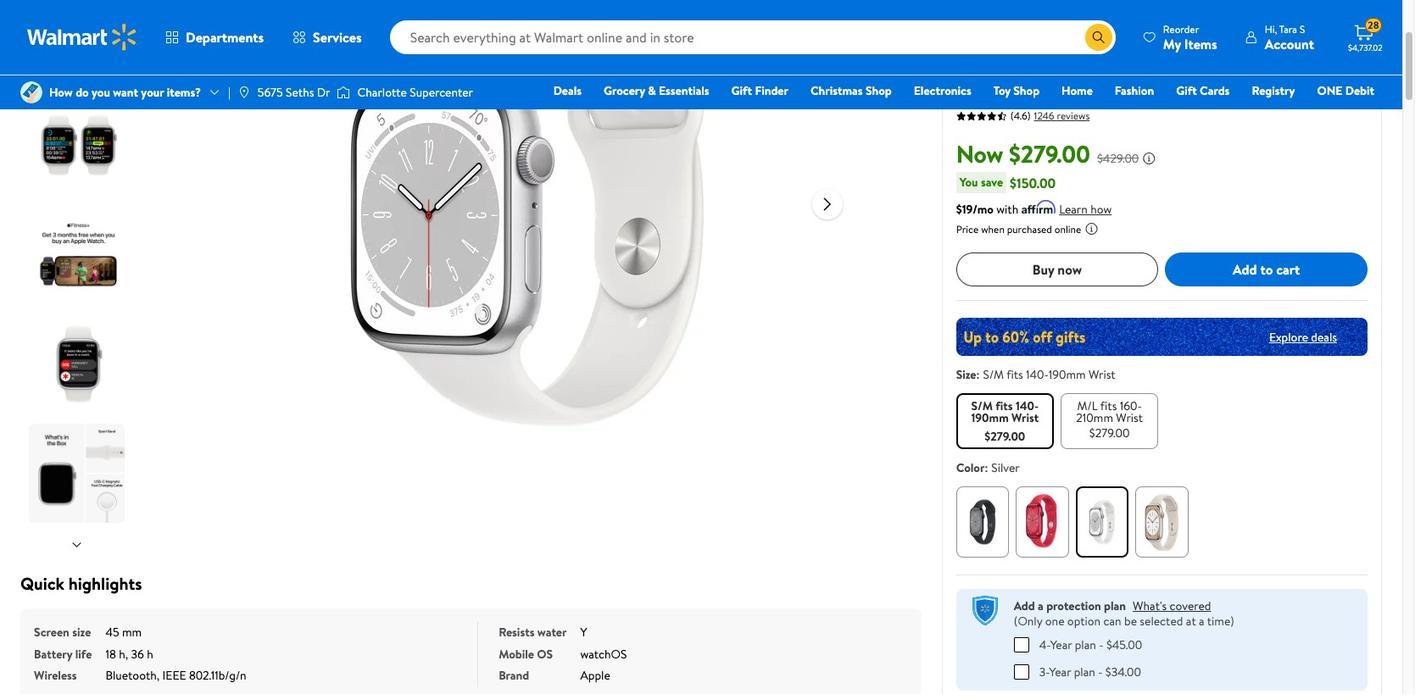 Task type: vqa. For each thing, say whether or not it's contained in the screenshot.
Home Link
yes



Task type: describe. For each thing, give the bounding box(es) containing it.
bluetooth,
[[106, 668, 160, 685]]

learn how button
[[1060, 201, 1112, 219]]

 image for 5675 seths dr
[[237, 86, 251, 99]]

m/l
[[1078, 398, 1098, 415]]

0 horizontal spatial a
[[1038, 598, 1044, 615]]

selected
[[1140, 613, 1184, 630]]

home
[[1062, 82, 1093, 99]]

s/m fits 140- 190mm wrist $279.00
[[972, 398, 1039, 445]]

walmart+ link
[[1317, 105, 1383, 124]]

bluetooth, ieee 802.11b/g/n
[[106, 668, 246, 685]]

$150.00
[[1010, 173, 1056, 192]]

color
[[957, 460, 985, 477]]

shop for toy shop
[[1014, 82, 1040, 99]]

hi, tara s account
[[1265, 22, 1315, 53]]

os
[[537, 646, 553, 663]]

walmart+
[[1324, 106, 1375, 123]]

water
[[538, 624, 567, 641]]

account
[[1265, 34, 1315, 53]]

5675
[[258, 84, 283, 101]]

price when purchased online
[[957, 222, 1082, 237]]

grocery & essentials
[[604, 82, 710, 99]]

1 horizontal spatial wrist
[[1089, 366, 1116, 383]]

shop for christmas shop
[[866, 82, 892, 99]]

search icon image
[[1092, 31, 1106, 44]]

5675 seths dr
[[258, 84, 330, 101]]

mm
[[122, 624, 142, 641]]

your
[[141, 84, 164, 101]]

price
[[957, 222, 979, 237]]

gift for gift cards
[[1177, 82, 1198, 99]]

apple watch series 8 gps 45mm silver aluminum case with white sport band - s/m - image 4 of 9 image
[[29, 315, 128, 414]]

buy now button
[[957, 253, 1159, 287]]

3-
[[1040, 664, 1050, 681]]

buy now
[[1033, 260, 1083, 279]]

resists water
[[499, 624, 567, 641]]

$279.00 for m/l fits 160- 210mm wrist
[[1090, 425, 1130, 442]]

190mm inside s/m fits 140- 190mm wrist $279.00
[[972, 410, 1009, 427]]

debit
[[1346, 82, 1375, 99]]

y mobile os
[[499, 624, 587, 663]]

what's
[[1133, 598, 1167, 615]]

year for 4-
[[1051, 637, 1073, 654]]

at
[[1187, 613, 1197, 630]]

dr
[[317, 84, 330, 101]]

$279.00 for s/m fits 140- 190mm wrist
[[985, 428, 1026, 445]]

36
[[131, 646, 144, 663]]

christmas shop
[[811, 82, 892, 99]]

plan inside "add a protection plan what's covered (only one option can be selected at a time)"
[[1105, 598, 1127, 615]]

services
[[313, 28, 362, 47]]

can
[[1104, 613, 1122, 630]]

one debit link
[[1310, 81, 1383, 100]]

my
[[1164, 34, 1182, 53]]

highlights
[[68, 573, 142, 596]]

apple watch series 8 gps 45mm silver aluminum case with white sport band - s/m - image 5 of 9 image
[[29, 424, 128, 523]]

m/l fits 160- 210mm wrist $279.00
[[1077, 398, 1144, 442]]

be
[[1125, 613, 1138, 630]]

how
[[1091, 201, 1112, 218]]

hi,
[[1265, 22, 1278, 36]]

you save $150.00
[[960, 173, 1056, 192]]

purchased
[[1008, 222, 1053, 237]]

wpp logo image
[[970, 596, 1001, 627]]

size
[[957, 366, 977, 383]]

best
[[1004, 8, 1023, 23]]

fits up s/m fits 140- 190mm wrist $279.00
[[1007, 366, 1024, 383]]

4-year plan - $45.00
[[1040, 637, 1143, 654]]

series
[[1055, 55, 1099, 78]]

items
[[1185, 34, 1218, 53]]

&
[[648, 82, 656, 99]]

deal
[[963, 8, 984, 23]]

4-Year plan - $45.00 checkbox
[[1014, 637, 1030, 653]]

now $279.00
[[957, 137, 1091, 171]]

: for size
[[977, 366, 980, 383]]

one debit walmart+
[[1318, 82, 1375, 123]]

want
[[113, 84, 138, 101]]

deals link
[[546, 81, 590, 100]]

45 mm battery life
[[34, 624, 142, 663]]

color : silver
[[957, 460, 1020, 477]]

fashion
[[1115, 82, 1155, 99]]

4-
[[1040, 637, 1051, 654]]

registry link
[[1245, 81, 1303, 100]]

wireless
[[34, 668, 77, 685]]

white
[[993, 81, 1037, 103]]

how
[[49, 84, 73, 101]]

gift for gift finder
[[732, 82, 752, 99]]

option
[[1068, 613, 1101, 630]]

items?
[[167, 84, 201, 101]]

28
[[1369, 18, 1380, 32]]

time)
[[1208, 613, 1235, 630]]

Walmart Site-Wide search field
[[390, 20, 1116, 54]]

add to cart button
[[1166, 253, 1368, 287]]

ieee
[[162, 668, 186, 685]]

up to sixty percent off deals. shop now. image
[[957, 318, 1368, 356]]

learn
[[1060, 201, 1088, 218]]

3-year plan - $34.00
[[1040, 664, 1142, 681]]

home link
[[1055, 81, 1101, 100]]

fits for s/m fits 140- 190mm wrist $279.00
[[996, 398, 1013, 415]]

18 h, 36 h wireless
[[34, 646, 153, 685]]

seths
[[286, 84, 314, 101]]

reorder my items
[[1164, 22, 1218, 53]]

online
[[1055, 222, 1082, 237]]

$4,737.02
[[1349, 42, 1383, 53]]



Task type: locate. For each thing, give the bounding box(es) containing it.
Search search field
[[390, 20, 1116, 54]]

one
[[1318, 82, 1343, 99]]

802.11b/g/n
[[189, 668, 246, 685]]

0 horizontal spatial  image
[[237, 86, 251, 99]]

cart
[[1277, 260, 1301, 279]]

year down one
[[1051, 637, 1073, 654]]

1 vertical spatial :
[[985, 460, 989, 477]]

 image right dr
[[337, 84, 351, 101]]

2 vertical spatial -
[[1099, 664, 1103, 681]]

1 horizontal spatial add
[[1233, 260, 1258, 279]]

1 vertical spatial plan
[[1075, 637, 1097, 654]]

plan down option
[[1075, 637, 1097, 654]]

fits for m/l fits 160- 210mm wrist $279.00
[[1101, 398, 1117, 415]]

silver
[[1205, 55, 1246, 78], [992, 460, 1020, 477]]

you
[[92, 84, 110, 101]]

fashion link
[[1108, 81, 1162, 100]]

toy
[[994, 82, 1011, 99]]

plan down 4-year plan - $45.00
[[1074, 664, 1096, 681]]

gift
[[732, 82, 752, 99], [1177, 82, 1198, 99]]

christmas shop link
[[803, 81, 900, 100]]

wrist right "210mm"
[[1117, 410, 1144, 427]]

: for color
[[985, 460, 989, 477]]

with inside apple watch series 8 gps 45mm silver aluminum case with white sport band - s/m
[[957, 81, 989, 103]]

s/m down size
[[972, 398, 993, 415]]

silver right color
[[992, 460, 1020, 477]]

0 horizontal spatial gift
[[732, 82, 752, 99]]

0 horizontal spatial apple
[[581, 668, 611, 685]]

add left one
[[1014, 598, 1036, 615]]

silver inside apple watch series 8 gps 45mm silver aluminum case with white sport band - s/m
[[1205, 55, 1246, 78]]

silver up cards
[[1205, 55, 1246, 78]]

with
[[957, 81, 989, 103], [997, 201, 1019, 218]]

- inside apple watch series 8 gps 45mm silver aluminum case with white sport band - s/m
[[1128, 81, 1134, 103]]

2 shop from the left
[[1014, 82, 1040, 99]]

plan
[[1105, 598, 1127, 615], [1075, 637, 1097, 654], [1074, 664, 1096, 681]]

$279.00 inside m/l fits 160- 210mm wrist $279.00
[[1090, 425, 1130, 442]]

now
[[1058, 260, 1083, 279]]

1 horizontal spatial gift
[[1177, 82, 1198, 99]]

 image right |
[[237, 86, 251, 99]]

2 horizontal spatial wrist
[[1117, 410, 1144, 427]]

next media item image
[[818, 194, 838, 214]]

apple watch series 8 gps 45mm silver aluminum case with white sport band - s/m - image 2 of 9 image
[[29, 96, 128, 195]]

1 shop from the left
[[866, 82, 892, 99]]

explore
[[1270, 329, 1309, 346]]

$279.00 inside s/m fits 140- 190mm wrist $279.00
[[985, 428, 1026, 445]]

wrist inside m/l fits 160- 210mm wrist $279.00
[[1117, 410, 1144, 427]]

s/m inside s/m fits 140- 190mm wrist $279.00
[[972, 398, 993, 415]]

walmart image
[[27, 24, 137, 51]]

$279.00 up $150.00
[[1010, 137, 1091, 171]]

1 vertical spatial silver
[[992, 460, 1020, 477]]

1 vertical spatial year
[[1050, 664, 1072, 681]]

45
[[106, 624, 119, 641]]

0 horizontal spatial shop
[[866, 82, 892, 99]]

1 horizontal spatial silver
[[1205, 55, 1246, 78]]

gift inside 'link'
[[732, 82, 752, 99]]

gps
[[1117, 55, 1149, 78]]

2 vertical spatial s/m
[[972, 398, 993, 415]]

with left toy on the right of page
[[957, 81, 989, 103]]

1 vertical spatial 190mm
[[972, 410, 1009, 427]]

2 vertical spatial plan
[[1074, 664, 1096, 681]]

do
[[76, 84, 89, 101]]

0 vertical spatial s/m
[[1138, 81, 1169, 103]]

shop down watch
[[1014, 82, 1040, 99]]

1 horizontal spatial a
[[1200, 613, 1205, 630]]

0 horizontal spatial add
[[1014, 598, 1036, 615]]

departments
[[186, 28, 264, 47]]

1 vertical spatial apple
[[581, 668, 611, 685]]

0 horizontal spatial :
[[977, 366, 980, 383]]

s/m right size
[[984, 366, 1004, 383]]

 image
[[337, 84, 351, 101], [237, 86, 251, 99]]

learn more about strikethrough prices image
[[1143, 152, 1157, 165]]

explore deals link
[[1263, 322, 1345, 352]]

(only
[[1014, 613, 1043, 630]]

explore deals
[[1270, 329, 1338, 346]]

year for 3-
[[1050, 664, 1072, 681]]

apple watch series 8 gps 45mm silver aluminum case with white sport band - s/m - image 3 of 9 image
[[29, 205, 128, 305]]

color list
[[953, 484, 1372, 562]]

reorder
[[1164, 22, 1200, 36]]

watch
[[1004, 55, 1051, 78]]

life
[[75, 646, 92, 663]]

18
[[106, 646, 116, 663]]

size list
[[953, 390, 1372, 453]]

add for add to cart
[[1233, 260, 1258, 279]]

apple for apple
[[581, 668, 611, 685]]

wrist for m/l fits 160- 210mm wrist
[[1117, 410, 1144, 427]]

one
[[1046, 613, 1065, 630]]

0 vertical spatial 140-
[[1026, 366, 1049, 383]]

1 horizontal spatial :
[[985, 460, 989, 477]]

1 vertical spatial 140-
[[1016, 398, 1039, 415]]

$34.00
[[1106, 664, 1142, 681]]

apple up toy on the right of page
[[957, 55, 1000, 78]]

charlotte
[[357, 84, 407, 101]]

wrist down size : s/m fits 140-190mm wrist
[[1012, 410, 1039, 427]]

$429.00
[[1098, 150, 1140, 167]]

0 vertical spatial year
[[1051, 637, 1073, 654]]

toy shop link
[[986, 81, 1048, 100]]

1 horizontal spatial shop
[[1014, 82, 1040, 99]]

- left $34.00
[[1099, 664, 1103, 681]]

with up price when purchased online
[[997, 201, 1019, 218]]

battery
[[34, 646, 72, 663]]

watchos
[[581, 646, 627, 663]]

add to cart
[[1233, 260, 1301, 279]]

fits inside s/m fits 140- 190mm wrist $279.00
[[996, 398, 1013, 415]]

christmas
[[811, 82, 863, 99]]

wrist up m/l
[[1089, 366, 1116, 383]]

add inside button
[[1233, 260, 1258, 279]]

1 horizontal spatial  image
[[337, 84, 351, 101]]

0 vertical spatial silver
[[1205, 55, 1246, 78]]

2 gift from the left
[[1177, 82, 1198, 99]]

seller
[[1026, 8, 1050, 23]]

$19/mo with
[[957, 201, 1019, 218]]

fits inside m/l fits 160- 210mm wrist $279.00
[[1101, 398, 1117, 415]]

1 vertical spatial with
[[997, 201, 1019, 218]]

1 vertical spatial s/m
[[984, 366, 1004, 383]]

1 vertical spatial add
[[1014, 598, 1036, 615]]

add inside "add a protection plan what's covered (only one option can be selected at a time)"
[[1014, 598, 1036, 615]]

0 horizontal spatial 190mm
[[972, 410, 1009, 427]]

aluminum
[[1250, 55, 1325, 78]]

140- inside s/m fits 140- 190mm wrist $279.00
[[1016, 398, 1039, 415]]

140- up s/m fits 140- 190mm wrist $279.00
[[1026, 366, 1049, 383]]

apple down 'watchos'
[[581, 668, 611, 685]]

 image for charlotte supercenter
[[337, 84, 351, 101]]

shop right christmas
[[866, 82, 892, 99]]

tara
[[1280, 22, 1298, 36]]

screen size
[[34, 624, 91, 641]]

toy shop
[[994, 82, 1040, 99]]

year
[[1051, 637, 1073, 654], [1050, 664, 1072, 681]]

mobile
[[499, 646, 534, 663]]

legal information image
[[1085, 222, 1099, 236]]

:
[[977, 366, 980, 383], [985, 460, 989, 477]]

8
[[1103, 55, 1113, 78]]

(4.6) 1246 reviews
[[1011, 108, 1090, 123]]

- for $34.00
[[1099, 664, 1103, 681]]

0 vertical spatial plan
[[1105, 598, 1127, 615]]

a right at
[[1200, 613, 1205, 630]]

- down gps
[[1128, 81, 1134, 103]]

buy
[[1033, 260, 1055, 279]]

- left $45.00
[[1100, 637, 1104, 654]]

1 horizontal spatial apple
[[957, 55, 1000, 78]]

: down s/m fits 140- 190mm wrist $279.00
[[985, 460, 989, 477]]

plan right option
[[1105, 598, 1127, 615]]

1 horizontal spatial 190mm
[[1049, 366, 1086, 383]]

add a protection plan what's covered (only one option can be selected at a time)
[[1014, 598, 1235, 630]]

band
[[1086, 81, 1124, 103]]

190mm up m/l
[[1049, 366, 1086, 383]]

wrist
[[1089, 366, 1116, 383], [1012, 410, 1039, 427], [1117, 410, 1144, 427]]

1 gift from the left
[[732, 82, 752, 99]]

case
[[1329, 55, 1365, 78]]

apple for apple watch series 8 gps 45mm silver aluminum case with white sport band - s/m
[[957, 55, 1000, 78]]

3-Year plan - $34.00 checkbox
[[1014, 665, 1030, 680]]

0 vertical spatial :
[[977, 366, 980, 383]]

0 horizontal spatial silver
[[992, 460, 1020, 477]]

electronics
[[914, 82, 972, 99]]

finder
[[755, 82, 789, 99]]

apple watch series 8 gps 45mm silver aluminum case with white sport band - s/m - image 1 of 9 image
[[29, 0, 128, 86]]

-
[[1128, 81, 1134, 103], [1100, 637, 1104, 654], [1099, 664, 1103, 681]]

charlotte supercenter
[[357, 84, 473, 101]]

140- down size : s/m fits 140-190mm wrist
[[1016, 398, 1039, 415]]

h,
[[119, 646, 128, 663]]

next image image
[[70, 538, 84, 552]]

$279.00 down 160- on the right bottom of the page
[[1090, 425, 1130, 442]]

electronics link
[[907, 81, 980, 100]]

sport
[[1041, 81, 1082, 103]]

apple inside apple watch series 8 gps 45mm silver aluminum case with white sport band - s/m
[[957, 55, 1000, 78]]

apple watch series 8 gps 45mm silver aluminum case with white sport band - s/m image
[[256, 0, 799, 487]]

s/m down gps
[[1138, 81, 1169, 103]]

year down 4-
[[1050, 664, 1072, 681]]

0 vertical spatial apple
[[957, 55, 1000, 78]]

s
[[1300, 22, 1306, 36]]

a left one
[[1038, 598, 1044, 615]]

s/m inside apple watch series 8 gps 45mm silver aluminum case with white sport band - s/m
[[1138, 81, 1169, 103]]

a
[[1038, 598, 1044, 615], [1200, 613, 1205, 630]]

shop
[[866, 82, 892, 99], [1014, 82, 1040, 99]]

affirm image
[[1022, 200, 1056, 214]]

: up s/m fits 140- 190mm wrist $279.00
[[977, 366, 980, 383]]

fits right m/l
[[1101, 398, 1117, 415]]

add for add a protection plan what's covered (only one option can be selected at a time)
[[1014, 598, 1036, 615]]

when
[[982, 222, 1005, 237]]

0 horizontal spatial wrist
[[1012, 410, 1039, 427]]

190mm down size
[[972, 410, 1009, 427]]

1246
[[1035, 108, 1055, 123]]

deals
[[1312, 329, 1338, 346]]

 image
[[20, 81, 42, 103]]

0 vertical spatial add
[[1233, 260, 1258, 279]]

plan for $34.00
[[1074, 664, 1096, 681]]

now
[[957, 137, 1004, 171]]

covered
[[1170, 598, 1212, 615]]

add left to
[[1233, 260, 1258, 279]]

1 horizontal spatial with
[[997, 201, 1019, 218]]

0 vertical spatial -
[[1128, 81, 1134, 103]]

0 vertical spatial 190mm
[[1049, 366, 1086, 383]]

0 vertical spatial with
[[957, 81, 989, 103]]

0 horizontal spatial with
[[957, 81, 989, 103]]

best seller
[[1004, 8, 1050, 23]]

- for $45.00
[[1100, 637, 1104, 654]]

registry
[[1252, 82, 1296, 99]]

cards
[[1200, 82, 1230, 99]]

fits down size : s/m fits 140-190mm wrist
[[996, 398, 1013, 415]]

$279.00 up the color : silver
[[985, 428, 1026, 445]]

gift down 45mm
[[1177, 82, 1198, 99]]

plan for $45.00
[[1075, 637, 1097, 654]]

(4.6)
[[1011, 109, 1031, 123]]

1 vertical spatial -
[[1100, 637, 1104, 654]]

gift left the finder
[[732, 82, 752, 99]]

gift cards link
[[1169, 81, 1238, 100]]

wrist inside s/m fits 140- 190mm wrist $279.00
[[1012, 410, 1039, 427]]

wrist for s/m fits 140- 190mm wrist
[[1012, 410, 1039, 427]]



